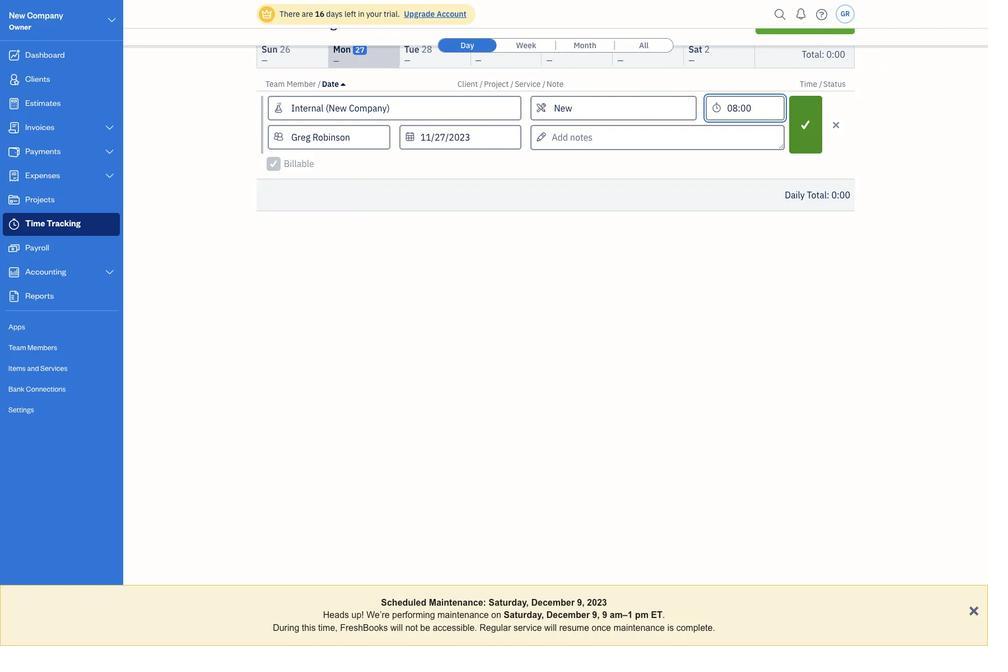 Task type: describe. For each thing, give the bounding box(es) containing it.
— for sun
[[262, 55, 268, 66]]

estimates link
[[3, 92, 120, 115]]

month link
[[556, 39, 615, 52]]

0 horizontal spatial 9,
[[578, 598, 585, 608]]

search image
[[772, 6, 790, 23]]

chevron large down image for invoices
[[105, 123, 115, 132]]

heads
[[323, 611, 349, 620]]

time tracking inside main element
[[25, 218, 81, 229]]

0 vertical spatial december
[[532, 598, 575, 608]]

mon 27 —
[[333, 44, 365, 66]]

choose a date image
[[372, 15, 385, 27]]

9
[[603, 611, 608, 620]]

bank connections
[[8, 385, 66, 394]]

— for wed
[[476, 55, 482, 66]]

accounting link
[[3, 261, 120, 284]]

payment image
[[7, 146, 21, 158]]

1 vertical spatial 9,
[[593, 611, 600, 620]]

service
[[514, 623, 542, 633]]

0 vertical spatial chevron large down image
[[107, 13, 117, 27]]

week link
[[498, 39, 556, 52]]

0 vertical spatial total
[[802, 48, 822, 60]]

projects link
[[3, 189, 120, 212]]

there are 16 days left in your trial. upgrade account
[[280, 9, 467, 19]]

main element
[[0, 0, 151, 646]]

account
[[437, 9, 467, 19]]

date link
[[322, 79, 346, 89]]

payments
[[25, 146, 61, 156]]

chevron large down image for expenses
[[105, 172, 115, 181]]

sat
[[689, 44, 703, 55]]

member
[[287, 79, 316, 89]]

members
[[28, 343, 57, 352]]

reports
[[25, 290, 54, 301]]

1 vertical spatial saturday,
[[504, 611, 544, 620]]

29
[[497, 44, 507, 55]]

upgrade account link
[[402, 9, 467, 19]]

bank
[[8, 385, 25, 394]]

new
[[9, 10, 25, 21]]

estimate image
[[7, 98, 21, 109]]

time tracking link
[[3, 213, 120, 236]]

×
[[969, 599, 980, 620]]

your
[[367, 9, 382, 19]]

chevron large down image inside accounting link
[[105, 268, 115, 277]]

total : 0:00
[[802, 48, 846, 60]]

expenses link
[[3, 165, 120, 188]]

all
[[640, 40, 649, 50]]

2 will from the left
[[545, 623, 557, 633]]

dashboard image
[[7, 50, 21, 61]]

there
[[280, 9, 300, 19]]

mon,
[[298, 15, 321, 27]]

previous day image
[[260, 15, 272, 28]]

report image
[[7, 291, 21, 302]]

this
[[302, 623, 316, 633]]

— for thu
[[547, 55, 553, 66]]

client image
[[7, 74, 21, 85]]

on
[[492, 611, 502, 620]]

more actions button
[[632, 10, 747, 36]]

items and services link
[[3, 359, 120, 378]]

services
[[40, 364, 68, 373]]

service
[[515, 79, 541, 89]]

payments link
[[3, 141, 120, 164]]

27
[[355, 45, 365, 55]]

and
[[27, 364, 39, 373]]

1 vertical spatial :
[[827, 189, 830, 201]]

reports link
[[3, 285, 120, 308]]

time link
[[800, 79, 820, 89]]

crown image
[[261, 8, 273, 20]]

1 vertical spatial time
[[800, 79, 818, 89]]

apps link
[[3, 317, 120, 337]]

invoices
[[25, 122, 55, 132]]

wed 29 —
[[476, 44, 507, 66]]

team members
[[8, 343, 57, 352]]

0 vertical spatial time
[[257, 15, 286, 31]]

pm
[[636, 611, 649, 620]]

2 / from the left
[[480, 79, 483, 89]]

Add a name text field
[[269, 126, 389, 149]]

be
[[421, 623, 431, 633]]

month
[[574, 40, 597, 50]]

clients link
[[3, 68, 120, 91]]

tracking inside main element
[[47, 218, 81, 229]]

— for sat
[[689, 55, 695, 66]]

project image
[[7, 195, 21, 206]]

once
[[592, 623, 612, 633]]

is
[[668, 623, 674, 633]]

team member /
[[266, 79, 321, 89]]

5 / from the left
[[820, 79, 823, 89]]

generate invoice button
[[756, 12, 855, 34]]

am–1
[[610, 611, 633, 620]]

mon, nov 27th
[[298, 15, 364, 27]]

settings
[[8, 405, 34, 414]]

note link
[[547, 79, 564, 89]]

bank connections link
[[3, 380, 120, 399]]

1 vertical spatial 0:00
[[832, 189, 851, 201]]

estimates
[[25, 98, 61, 108]]

— for tue
[[405, 55, 411, 66]]

— for mon
[[333, 56, 340, 66]]

Duration text field
[[706, 96, 785, 121]]

new company owner
[[9, 10, 63, 31]]

1 / from the left
[[318, 79, 321, 89]]

daily total : 0:00
[[786, 189, 851, 201]]

tue
[[405, 44, 420, 55]]

are
[[302, 9, 313, 19]]

1 will from the left
[[391, 623, 403, 633]]

status
[[824, 79, 846, 89]]

performing
[[392, 611, 435, 620]]



Task type: locate. For each thing, give the bounding box(es) containing it.
time
[[257, 15, 286, 31], [800, 79, 818, 89], [25, 218, 45, 229]]

payroll
[[25, 242, 49, 253]]

service link
[[515, 79, 543, 89]]

invoices link
[[3, 117, 120, 140]]

— down mon
[[333, 56, 340, 66]]

more
[[643, 15, 671, 31]]

.
[[663, 611, 666, 620]]

nov
[[323, 15, 341, 27]]

date
[[322, 79, 339, 89]]

resume
[[560, 623, 590, 633]]

invoice
[[812, 16, 845, 29]]

notifications image
[[793, 3, 811, 25]]

× dialog
[[0, 585, 989, 646]]

generate
[[766, 16, 810, 29]]

team members link
[[3, 338, 120, 358]]

client
[[458, 79, 478, 89]]

/ left service
[[511, 79, 514, 89]]

total up time link
[[802, 48, 822, 60]]

all link
[[615, 39, 674, 52]]

scheduled maintenance: saturday, december 9, 2023 heads up! we're performing maintenance on saturday, december 9, 9 am–1 pm et . during this time, freshbooks will not be accessible. regular service will resume once maintenance is complete.
[[273, 598, 716, 633]]

28
[[422, 44, 433, 55]]

chevron large down image inside invoices link
[[105, 123, 115, 132]]

2 vertical spatial time
[[25, 218, 45, 229]]

time inside main element
[[25, 218, 45, 229]]

connections
[[26, 385, 66, 394]]

up!
[[352, 611, 364, 620]]

— down sat
[[689, 55, 695, 66]]

Add a client or project text field
[[269, 97, 521, 119]]

9,
[[578, 598, 585, 608], [593, 611, 600, 620]]

generate invoice
[[766, 16, 845, 29]]

— down thu
[[547, 55, 553, 66]]

freshbooks
[[340, 623, 388, 633]]

next day image
[[278, 15, 291, 28]]

payroll link
[[3, 237, 120, 260]]

time up the "sun"
[[257, 15, 286, 31]]

— down tue
[[405, 55, 411, 66]]

— inside thu 30 —
[[547, 55, 553, 66]]

caretup image
[[341, 80, 346, 89]]

time right timer image
[[25, 218, 45, 229]]

0 horizontal spatial time tracking
[[25, 218, 81, 229]]

0 horizontal spatial maintenance
[[438, 611, 489, 620]]

1 horizontal spatial time tracking
[[257, 15, 337, 31]]

1 horizontal spatial 9,
[[593, 611, 600, 620]]

project
[[484, 79, 509, 89]]

0 vertical spatial 0:00
[[827, 48, 846, 60]]

will right 'service'
[[545, 623, 557, 633]]

timer image
[[7, 219, 21, 230]]

— for fri
[[618, 55, 624, 66]]

team for team member /
[[266, 79, 285, 89]]

0 vertical spatial saturday,
[[489, 598, 529, 608]]

0 vertical spatial chevron large down image
[[105, 123, 115, 132]]

/ left the status on the top right
[[820, 79, 823, 89]]

trial.
[[384, 9, 400, 19]]

/
[[318, 79, 321, 89], [480, 79, 483, 89], [511, 79, 514, 89], [543, 79, 546, 89], [820, 79, 823, 89]]

1 vertical spatial chevron large down image
[[105, 147, 115, 156]]

expense image
[[7, 170, 21, 182]]

chevron large down image down estimates link
[[105, 123, 115, 132]]

3 chevron large down image from the top
[[105, 172, 115, 181]]

0 horizontal spatial time
[[25, 218, 45, 229]]

thu
[[547, 44, 563, 55]]

saturday, up 'service'
[[504, 611, 544, 620]]

1 vertical spatial team
[[8, 343, 26, 352]]

total right the daily
[[808, 189, 827, 201]]

complete.
[[677, 623, 716, 633]]

check image
[[269, 158, 279, 169]]

1 vertical spatial december
[[547, 611, 590, 620]]

scheduled
[[381, 598, 427, 608]]

26
[[280, 44, 291, 55]]

2 horizontal spatial time
[[800, 79, 818, 89]]

2 vertical spatial chevron large down image
[[105, 172, 115, 181]]

Add notes text field
[[531, 125, 785, 150]]

0 horizontal spatial :
[[822, 48, 825, 60]]

— down "fri"
[[618, 55, 624, 66]]

1 horizontal spatial will
[[545, 623, 557, 633]]

— inside tue 28 —
[[405, 55, 411, 66]]

chevron large down image down payments link
[[105, 172, 115, 181]]

1 horizontal spatial :
[[827, 189, 830, 201]]

dashboard
[[25, 49, 65, 60]]

: up time / status
[[822, 48, 825, 60]]

during
[[273, 623, 300, 633]]

apps
[[8, 322, 25, 331]]

9, left 2023
[[578, 598, 585, 608]]

will left not
[[391, 623, 403, 633]]

maintenance:
[[429, 598, 487, 608]]

actions
[[674, 15, 717, 31]]

team inside main element
[[8, 343, 26, 352]]

1 vertical spatial time tracking
[[25, 218, 81, 229]]

0:00
[[827, 48, 846, 60], [832, 189, 851, 201]]

27th
[[343, 15, 364, 27]]

client / project / service / note
[[458, 79, 564, 89]]

saturday,
[[489, 598, 529, 608], [504, 611, 544, 620]]

/ right client
[[480, 79, 483, 89]]

1 horizontal spatial time
[[257, 15, 286, 31]]

chevron large down image for payments
[[105, 147, 115, 156]]

1 horizontal spatial maintenance
[[614, 623, 665, 633]]

chevron large down image
[[107, 13, 117, 27], [105, 268, 115, 277]]

tracking
[[288, 15, 337, 31], [47, 218, 81, 229]]

chevron large down image
[[105, 123, 115, 132], [105, 147, 115, 156], [105, 172, 115, 181]]

1 horizontal spatial tracking
[[288, 15, 337, 31]]

december
[[532, 598, 575, 608], [547, 611, 590, 620]]

— inside fri 1 —
[[618, 55, 624, 66]]

time,
[[318, 623, 338, 633]]

team for team members
[[8, 343, 26, 352]]

sat 2 —
[[689, 44, 710, 66]]

time left the status on the top right
[[800, 79, 818, 89]]

invoice image
[[7, 122, 21, 133]]

log time image
[[800, 119, 813, 130]]

— down wed
[[476, 55, 482, 66]]

—
[[262, 55, 268, 66], [405, 55, 411, 66], [476, 55, 482, 66], [547, 55, 553, 66], [618, 55, 624, 66], [689, 55, 695, 66], [333, 56, 340, 66]]

0 horizontal spatial tracking
[[47, 218, 81, 229]]

/ left note link
[[543, 79, 546, 89]]

note
[[547, 79, 564, 89]]

Add a service text field
[[532, 97, 696, 119]]

2023
[[588, 598, 608, 608]]

maintenance down 'pm'
[[614, 623, 665, 633]]

9, left the 9
[[593, 611, 600, 620]]

go to help image
[[813, 6, 831, 23]]

0 vertical spatial 9,
[[578, 598, 585, 608]]

4 / from the left
[[543, 79, 546, 89]]

regular
[[480, 623, 511, 633]]

fri
[[618, 44, 629, 55]]

0 horizontal spatial team
[[8, 343, 26, 352]]

— inside sun 26 —
[[262, 55, 268, 66]]

Date in MM/DD/YYYY format text field
[[400, 125, 522, 150]]

days
[[326, 9, 343, 19]]

0 vertical spatial :
[[822, 48, 825, 60]]

— inside mon 27 —
[[333, 56, 340, 66]]

3 / from the left
[[511, 79, 514, 89]]

time / status
[[800, 79, 846, 89]]

items and services
[[8, 364, 68, 373]]

/ left date
[[318, 79, 321, 89]]

— down the "sun"
[[262, 55, 268, 66]]

maintenance down maintenance:
[[438, 611, 489, 620]]

day link
[[439, 39, 497, 52]]

status link
[[824, 79, 846, 89]]

expenses
[[25, 170, 60, 181]]

team up items
[[8, 343, 26, 352]]

1 vertical spatial tracking
[[47, 218, 81, 229]]

0:00 right the daily
[[832, 189, 851, 201]]

0 vertical spatial team
[[266, 79, 285, 89]]

× button
[[969, 599, 980, 620]]

money image
[[7, 243, 21, 254]]

accounting
[[25, 266, 66, 277]]

accessible.
[[433, 623, 477, 633]]

team left member
[[266, 79, 285, 89]]

in
[[358, 9, 365, 19]]

1 chevron large down image from the top
[[105, 123, 115, 132]]

daily
[[786, 189, 805, 201]]

1 vertical spatial maintenance
[[614, 623, 665, 633]]

— inside wed 29 —
[[476, 55, 482, 66]]

tue 28 —
[[405, 44, 433, 66]]

0 horizontal spatial will
[[391, 623, 403, 633]]

items
[[8, 364, 26, 373]]

: right the daily
[[827, 189, 830, 201]]

saturday, up on in the bottom of the page
[[489, 598, 529, 608]]

sun 26 —
[[262, 44, 291, 66]]

2 chevron large down image from the top
[[105, 147, 115, 156]]

time tracking
[[257, 15, 337, 31], [25, 218, 81, 229]]

1 horizontal spatial team
[[266, 79, 285, 89]]

left
[[345, 9, 356, 19]]

thu 30 —
[[547, 44, 575, 66]]

we're
[[367, 611, 390, 620]]

0:00 up the status on the top right
[[827, 48, 846, 60]]

chevrondown image
[[722, 15, 737, 31]]

project link
[[484, 79, 511, 89]]

chart image
[[7, 267, 21, 278]]

0 vertical spatial time tracking
[[257, 15, 337, 31]]

projects
[[25, 194, 55, 205]]

et
[[652, 611, 663, 620]]

gr
[[841, 10, 851, 18]]

1 vertical spatial total
[[808, 189, 827, 201]]

— inside sat 2 —
[[689, 55, 695, 66]]

chevron large down image down invoices link
[[105, 147, 115, 156]]

0 vertical spatial tracking
[[288, 15, 337, 31]]

1 vertical spatial chevron large down image
[[105, 268, 115, 277]]

chevron large down image inside expenses link
[[105, 172, 115, 181]]

0 vertical spatial maintenance
[[438, 611, 489, 620]]

cancel image
[[832, 118, 842, 131]]

mon
[[333, 44, 351, 55]]



Task type: vqa. For each thing, say whether or not it's contained in the screenshot.
unbilled at right bottom
no



